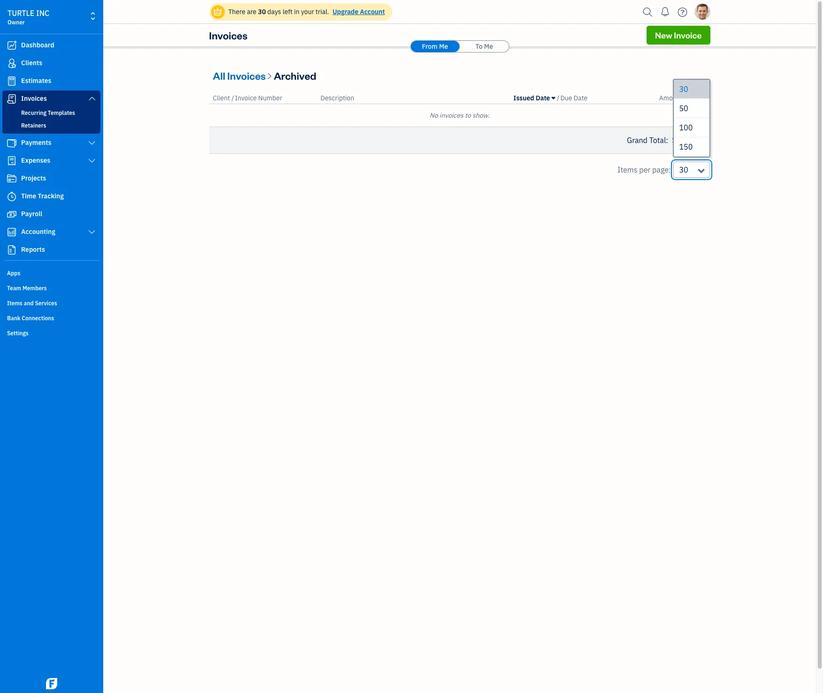 Task type: describe. For each thing, give the bounding box(es) containing it.
/ for amount
[[684, 94, 687, 102]]

expenses
[[21, 156, 50, 165]]

status
[[688, 94, 706, 102]]

apps link
[[2, 266, 100, 280]]

apps
[[7, 270, 20, 277]]

timer image
[[6, 192, 17, 201]]

retainers link
[[4, 120, 99, 131]]

usd
[[694, 137, 706, 145]]

50
[[679, 104, 688, 113]]

tracking
[[38, 192, 64, 200]]

are
[[247, 8, 256, 16]]

150
[[679, 142, 693, 152]]

description
[[321, 94, 354, 102]]

project image
[[6, 174, 17, 183]]

items for items and services
[[7, 300, 22, 307]]

items and services link
[[2, 296, 100, 310]]

grand
[[627, 136, 647, 145]]

me for from me
[[439, 42, 448, 51]]

due date
[[560, 94, 587, 102]]

upgrade account link
[[331, 8, 385, 16]]

payroll link
[[2, 206, 100, 223]]

clients
[[21, 59, 42, 67]]

invoices link
[[2, 91, 100, 107]]

issued date
[[513, 94, 550, 102]]

no invoices to show.
[[430, 111, 490, 120]]

client link
[[213, 94, 232, 102]]

dashboard image
[[6, 41, 17, 50]]

chart image
[[6, 228, 17, 237]]

status link
[[688, 94, 706, 102]]

0 vertical spatial 30
[[258, 8, 266, 16]]

clients link
[[2, 55, 100, 72]]

client
[[213, 94, 230, 102]]

description link
[[321, 94, 354, 102]]

to
[[465, 111, 471, 120]]

issued
[[513, 94, 534, 102]]

accounting
[[21, 228, 55, 236]]

page:
[[652, 165, 671, 175]]

account
[[360, 8, 385, 16]]

go to help image
[[675, 5, 690, 19]]

new invoice link
[[647, 26, 710, 45]]

time tracking link
[[2, 188, 100, 205]]

Items per page: field
[[673, 161, 710, 178]]

dashboard
[[21, 41, 54, 49]]

all invoices
[[213, 69, 266, 82]]

date for due date
[[574, 94, 587, 102]]

caretdown image
[[552, 94, 555, 102]]

bank
[[7, 315, 20, 322]]

days
[[267, 8, 281, 16]]

reports link
[[2, 242, 100, 259]]

/ for client
[[232, 94, 234, 102]]

chevron large down image for invoices
[[88, 95, 96, 102]]

me for to me
[[484, 42, 493, 51]]

report image
[[6, 245, 17, 255]]

projects
[[21, 174, 46, 183]]

chevron large down image for accounting
[[88, 229, 96, 236]]

due
[[560, 94, 572, 102]]

1 vertical spatial 30
[[679, 84, 688, 94]]

templates
[[48, 109, 75, 116]]

owner
[[8, 19, 25, 26]]

members
[[23, 285, 47, 292]]

your
[[301, 8, 314, 16]]

items for items per page:
[[618, 165, 637, 175]]

from
[[422, 42, 437, 51]]

payments link
[[2, 135, 100, 152]]

100
[[679, 123, 693, 132]]

payments
[[21, 138, 51, 147]]

turtle
[[8, 8, 34, 18]]

$0.00
[[672, 136, 692, 145]]

2 / from the left
[[557, 94, 559, 102]]

amount link
[[659, 94, 684, 102]]

team
[[7, 285, 21, 292]]



Task type: locate. For each thing, give the bounding box(es) containing it.
payroll
[[21, 210, 42, 218]]

upgrade
[[333, 8, 358, 16]]

/ right caretdown icon
[[557, 94, 559, 102]]

2 vertical spatial 30
[[679, 165, 688, 175]]

expenses link
[[2, 152, 100, 169]]

invoice down go to help icon
[[674, 30, 702, 40]]

1 horizontal spatial me
[[484, 42, 493, 51]]

crown image
[[213, 7, 223, 17]]

due date link
[[560, 94, 587, 102]]

show.
[[472, 111, 490, 120]]

there
[[228, 8, 245, 16]]

2 vertical spatial invoices
[[21, 94, 47, 103]]

1 chevron large down image from the top
[[88, 95, 96, 102]]

recurring templates link
[[4, 107, 99, 119]]

invoice
[[674, 30, 702, 40], [235, 94, 257, 102]]

accounting link
[[2, 224, 100, 241]]

to
[[475, 42, 483, 51]]

chevron large down image down payroll link on the top left
[[88, 229, 96, 236]]

invoice down all invoices 'link'
[[235, 94, 257, 102]]

connections
[[22, 315, 54, 322]]

1 horizontal spatial invoice
[[674, 30, 702, 40]]

date right the due
[[574, 94, 587, 102]]

1 vertical spatial items
[[7, 300, 22, 307]]

invoices up client / invoice number
[[227, 69, 266, 82]]

0 vertical spatial items
[[618, 165, 637, 175]]

1 horizontal spatial /
[[557, 94, 559, 102]]

1 vertical spatial invoices
[[227, 69, 266, 82]]

all invoices link
[[213, 69, 268, 82]]

me right 'to'
[[484, 42, 493, 51]]

invoice image
[[6, 94, 17, 104]]

estimates
[[21, 76, 51, 85]]

items per page:
[[618, 165, 671, 175]]

amount / status
[[659, 94, 706, 102]]

0 vertical spatial invoices
[[209, 29, 247, 42]]

expense image
[[6, 156, 17, 166]]

inc
[[36, 8, 49, 18]]

:
[[666, 136, 668, 145]]

notifications image
[[658, 2, 673, 21]]

0 horizontal spatial items
[[7, 300, 22, 307]]

main element
[[0, 0, 127, 694]]

3 / from the left
[[684, 94, 687, 102]]

turtle inc owner
[[8, 8, 49, 26]]

date for issued date
[[536, 94, 550, 102]]

chevron large down image inside payments link
[[88, 139, 96, 147]]

search image
[[640, 5, 655, 19]]

client / invoice number
[[213, 94, 282, 102]]

amount
[[659, 94, 683, 102]]

list box containing 30
[[674, 80, 709, 157]]

date
[[536, 94, 550, 102], [574, 94, 587, 102]]

number
[[258, 94, 282, 102]]

estimate image
[[6, 76, 17, 86]]

/ up 50
[[684, 94, 687, 102]]

3 chevron large down image from the top
[[88, 229, 96, 236]]

projects link
[[2, 170, 100, 187]]

chevron large down image
[[88, 95, 96, 102], [88, 139, 96, 147], [88, 229, 96, 236]]

services
[[35, 300, 57, 307]]

recurring templates
[[21, 109, 75, 116]]

items left the and
[[7, 300, 22, 307]]

items left per
[[618, 165, 637, 175]]

dashboard link
[[2, 37, 100, 54]]

and
[[24, 300, 34, 307]]

from me link
[[411, 41, 459, 52]]

issued date link
[[513, 94, 557, 102]]

date left caretdown icon
[[536, 94, 550, 102]]

there are 30 days left in your trial. upgrade account
[[228, 8, 385, 16]]

0 horizontal spatial date
[[536, 94, 550, 102]]

trial.
[[316, 8, 329, 16]]

invoices
[[209, 29, 247, 42], [227, 69, 266, 82], [21, 94, 47, 103]]

list box
[[674, 80, 709, 157]]

invoices inside invoices link
[[21, 94, 47, 103]]

total
[[649, 136, 666, 145]]

2 vertical spatial chevron large down image
[[88, 229, 96, 236]]

payment image
[[6, 138, 17, 148]]

no
[[430, 111, 438, 120]]

new invoice
[[655, 30, 702, 40]]

reports
[[21, 245, 45, 254]]

archived
[[274, 69, 316, 82]]

chevron large down image inside accounting link
[[88, 229, 96, 236]]

to me link
[[460, 41, 509, 52]]

1 vertical spatial chevron large down image
[[88, 139, 96, 147]]

0 vertical spatial chevron large down image
[[88, 95, 96, 102]]

/ right client
[[232, 94, 234, 102]]

all
[[213, 69, 225, 82]]

chevron large down image up chevron large down image
[[88, 139, 96, 147]]

invoice number link
[[235, 94, 282, 102]]

0 horizontal spatial /
[[232, 94, 234, 102]]

items and services
[[7, 300, 57, 307]]

0 horizontal spatial invoice
[[235, 94, 257, 102]]

to me
[[475, 42, 493, 51]]

invoices
[[439, 111, 463, 120]]

per
[[639, 165, 650, 175]]

me
[[439, 42, 448, 51], [484, 42, 493, 51]]

2 me from the left
[[484, 42, 493, 51]]

settings
[[7, 330, 29, 337]]

invoice inside new invoice "link"
[[674, 30, 702, 40]]

invoices down there
[[209, 29, 247, 42]]

time
[[21, 192, 36, 200]]

1 / from the left
[[232, 94, 234, 102]]

0 horizontal spatial me
[[439, 42, 448, 51]]

recurring
[[21, 109, 46, 116]]

chevron large down image for payments
[[88, 139, 96, 147]]

2 chevron large down image from the top
[[88, 139, 96, 147]]

30 inside 30 field
[[679, 165, 688, 175]]

chevron large down image up recurring templates link
[[88, 95, 96, 102]]

freshbooks image
[[44, 679, 59, 690]]

bank connections
[[7, 315, 54, 322]]

1 vertical spatial invoice
[[235, 94, 257, 102]]

1 horizontal spatial items
[[618, 165, 637, 175]]

money image
[[6, 210, 17, 219]]

/
[[232, 94, 234, 102], [557, 94, 559, 102], [684, 94, 687, 102]]

2 date from the left
[[574, 94, 587, 102]]

left
[[283, 8, 293, 16]]

estimates link
[[2, 73, 100, 90]]

1 date from the left
[[536, 94, 550, 102]]

me right from
[[439, 42, 448, 51]]

client image
[[6, 59, 17, 68]]

2 horizontal spatial /
[[684, 94, 687, 102]]

items inside items and services "link"
[[7, 300, 22, 307]]

1 me from the left
[[439, 42, 448, 51]]

1 horizontal spatial date
[[574, 94, 587, 102]]

settings link
[[2, 326, 100, 340]]

team members
[[7, 285, 47, 292]]

time tracking
[[21, 192, 64, 200]]

new
[[655, 30, 672, 40]]

bank connections link
[[2, 311, 100, 325]]

invoices up recurring
[[21, 94, 47, 103]]

30
[[258, 8, 266, 16], [679, 84, 688, 94], [679, 165, 688, 175]]

team members link
[[2, 281, 100, 295]]

grand total : $0.00 usd
[[627, 136, 706, 145]]

retainers
[[21, 122, 46, 129]]

in
[[294, 8, 299, 16]]

me inside 'link'
[[439, 42, 448, 51]]

chevron large down image
[[88, 157, 96, 165]]

0 vertical spatial invoice
[[674, 30, 702, 40]]



Task type: vqa. For each thing, say whether or not it's contained in the screenshot.
Sat 18
no



